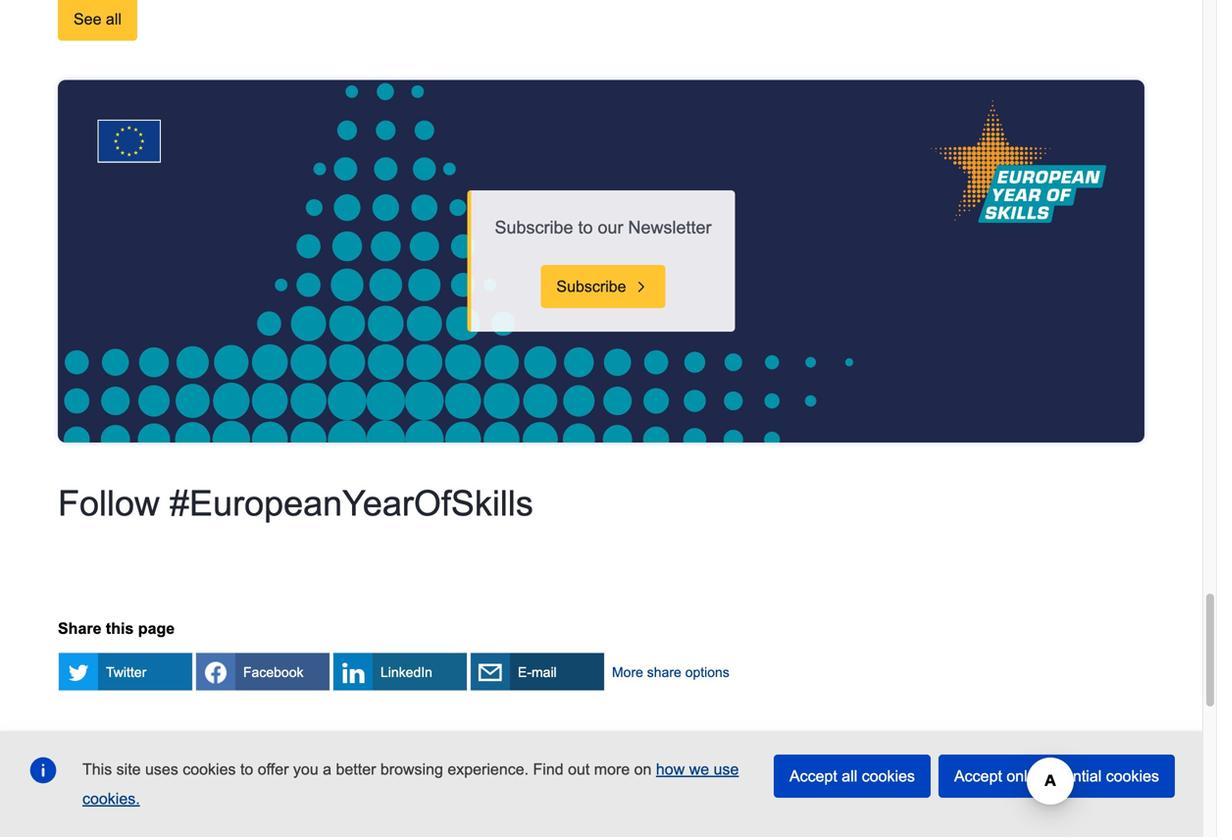 Task type: locate. For each thing, give the bounding box(es) containing it.
subscribe inside 'subscribe' link
[[557, 278, 627, 296]]

all for see
[[106, 10, 122, 28]]

cookies inside accept only essential cookies link
[[1107, 767, 1160, 785]]

1 horizontal spatial to
[[578, 218, 593, 238]]

to left our
[[578, 218, 593, 238]]

experience.
[[448, 760, 529, 778]]

1 horizontal spatial accept
[[955, 767, 1003, 785]]

all
[[106, 10, 122, 28], [842, 767, 858, 785]]

cookies
[[183, 760, 236, 778], [862, 767, 916, 785], [1107, 767, 1160, 785]]

to
[[578, 218, 593, 238], [240, 760, 253, 778]]

0 vertical spatial subscribe
[[495, 218, 574, 238]]

0 horizontal spatial accept
[[790, 767, 838, 785]]

e-
[[518, 665, 532, 680]]

accept
[[790, 767, 838, 785], [955, 767, 1003, 785]]

twitter
[[106, 665, 146, 680]]

1 vertical spatial subscribe
[[557, 278, 627, 296]]

subscribe for subscribe
[[557, 278, 627, 296]]

accept right use
[[790, 767, 838, 785]]

subscribe for subscribe to our newsletter
[[495, 218, 574, 238]]

how we use cookies.
[[82, 760, 739, 808]]

more share options link
[[607, 653, 743, 691]]

accept left the only
[[955, 767, 1003, 785]]

options
[[686, 665, 730, 680]]

all inside 'link'
[[842, 767, 858, 785]]

0 horizontal spatial cookies
[[183, 760, 236, 778]]

to left offer
[[240, 760, 253, 778]]

0 horizontal spatial all
[[106, 10, 122, 28]]

1 horizontal spatial cookies
[[862, 767, 916, 785]]

subscribe left xs 'icon'
[[557, 278, 627, 296]]

eys digital background 2 image
[[58, 80, 1145, 442]]

subscribe
[[495, 218, 574, 238], [557, 278, 627, 296]]

out
[[568, 760, 590, 778]]

offer
[[258, 760, 289, 778]]

accept all cookies
[[790, 767, 916, 785]]

better
[[336, 760, 376, 778]]

2 accept from the left
[[955, 767, 1003, 785]]

accept inside accept all cookies 'link'
[[790, 767, 838, 785]]

of
[[247, 797, 270, 828]]

2 horizontal spatial cookies
[[1107, 767, 1160, 785]]

see
[[74, 10, 102, 28]]

follow #europeanyearofskills
[[58, 484, 534, 523]]

european year of skills
[[58, 797, 342, 828]]

how we use cookies. link
[[82, 760, 739, 808]]

accept all cookies link
[[774, 755, 931, 798]]

find
[[533, 760, 564, 778]]

accept only essential cookies link
[[939, 755, 1176, 798]]

this
[[82, 760, 112, 778]]

e-mail
[[518, 665, 557, 680]]

more
[[594, 760, 630, 778]]

1 accept from the left
[[790, 767, 838, 785]]

see all
[[74, 10, 122, 28]]

only
[[1007, 767, 1036, 785]]

this site uses cookies to offer you a better browsing experience. find out more on
[[82, 760, 656, 778]]

accept only essential cookies
[[955, 767, 1160, 785]]

1 horizontal spatial all
[[842, 767, 858, 785]]

0 horizontal spatial to
[[240, 760, 253, 778]]

accept inside accept only essential cookies link
[[955, 767, 1003, 785]]

0 vertical spatial to
[[578, 218, 593, 238]]

0 vertical spatial all
[[106, 10, 122, 28]]

skills
[[278, 797, 342, 828]]

1 vertical spatial all
[[842, 767, 858, 785]]

subscribe left our
[[495, 218, 574, 238]]

accept for accept all cookies
[[790, 767, 838, 785]]

browsing
[[381, 760, 443, 778]]

a
[[323, 760, 332, 778]]

cookies for accept
[[1107, 767, 1160, 785]]

on
[[635, 760, 652, 778]]



Task type: vqa. For each thing, say whether or not it's contained in the screenshot.
Expert
no



Task type: describe. For each thing, give the bounding box(es) containing it.
see all link
[[58, 0, 137, 41]]

use
[[714, 760, 739, 778]]

facebook link
[[195, 652, 331, 692]]

1 vertical spatial to
[[240, 760, 253, 778]]

share
[[647, 665, 682, 680]]

accept for accept only essential cookies
[[955, 767, 1003, 785]]

subscribe link
[[541, 265, 666, 308]]

xs image
[[634, 279, 650, 295]]

year
[[184, 797, 240, 828]]

our
[[598, 218, 624, 238]]

share
[[58, 620, 102, 638]]

european year of skills link
[[58, 797, 342, 828]]

facebook
[[243, 665, 304, 680]]

uses
[[145, 760, 178, 778]]

e-mail link
[[470, 652, 605, 692]]

mail
[[532, 665, 557, 680]]

european
[[58, 797, 177, 828]]

linkedin link
[[333, 652, 468, 692]]

linkedin
[[381, 665, 433, 680]]

#europeanyearofskills
[[170, 484, 534, 523]]

cookies inside accept all cookies 'link'
[[862, 767, 916, 785]]

more share options
[[612, 665, 730, 680]]

subscribe to our newsletter
[[495, 218, 712, 238]]

all for accept
[[842, 767, 858, 785]]

we
[[690, 760, 710, 778]]

cookies.
[[82, 790, 140, 808]]

more
[[612, 665, 644, 680]]

site
[[116, 760, 141, 778]]

page
[[138, 620, 175, 638]]

cookies for this
[[183, 760, 236, 778]]

this
[[106, 620, 134, 638]]

follow
[[58, 484, 160, 523]]

twitter link
[[58, 652, 193, 692]]

how
[[656, 760, 685, 778]]

you
[[293, 760, 319, 778]]

newsletter
[[629, 218, 712, 238]]

essential
[[1040, 767, 1102, 785]]

share this page
[[58, 620, 175, 638]]



